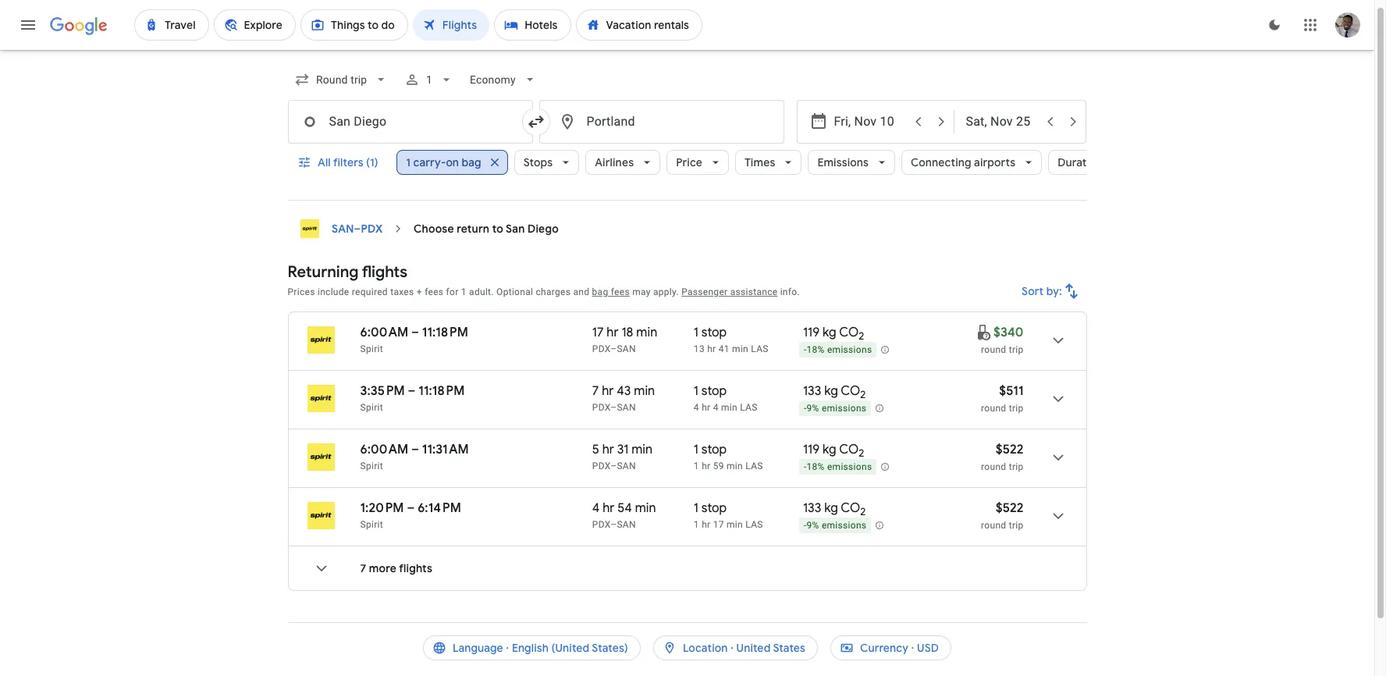Task type: describe. For each thing, give the bounding box(es) containing it.
las for 7 hr 43 min
[[740, 402, 758, 413]]

las for 17 hr 18 min
[[751, 344, 769, 354]]

1:20 pm
[[360, 500, 404, 516]]

1 button
[[398, 61, 461, 98]]

adult.
[[469, 287, 494, 297]]

returning flights
[[288, 262, 408, 282]]

kg for 4 hr 54 min
[[825, 500, 838, 516]]

11:18 pm for 3:35 pm
[[419, 383, 465, 399]]

11:18 pm for 6:00 am
[[422, 325, 468, 340]]

round for 4 hr 54 min
[[982, 520, 1007, 531]]

(1)
[[366, 155, 378, 169]]

5
[[592, 442, 600, 458]]

return
[[457, 222, 490, 236]]

7 for hr
[[592, 383, 599, 399]]

– inside 3:35 pm – 11:18 pm spirit
[[408, 383, 416, 399]]

18% for 17 hr 18 min
[[807, 344, 825, 355]]

1:20 pm – 6:14 pm spirit
[[360, 500, 461, 530]]

Arrival time: 6:14 PM. text field
[[418, 500, 461, 516]]

flight details. leaves portland international airport at 6:00 am on saturday, november 25 and arrives at san diego international airport at 11:31 am on saturday, november 25. image
[[1040, 439, 1077, 476]]

leaves portland international airport at 1:20 pm on saturday, november 25 and arrives at san diego international airport at 6:14 pm on saturday, november 25. element
[[360, 500, 461, 516]]

states)
[[592, 641, 628, 655]]

times button
[[736, 144, 802, 181]]

1 stop 1 hr 59 min las
[[694, 442, 763, 472]]

san for 5
[[617, 461, 636, 472]]

5 hr 31 min pdx – san
[[592, 442, 653, 472]]

7 hr 43 min pdx – san
[[592, 383, 655, 413]]

total duration 4 hr 54 min. element
[[592, 500, 694, 518]]

hr inside 4 hr 54 min pdx – san
[[603, 500, 615, 516]]

duration
[[1058, 155, 1103, 169]]

passenger
[[682, 287, 728, 297]]

bag fees button
[[592, 287, 630, 297]]

hr inside 1 stop 1 hr 17 min las
[[702, 519, 711, 530]]

1 fees from the left
[[425, 287, 444, 297]]

currency
[[860, 641, 909, 655]]

min inside 4 hr 54 min pdx – san
[[635, 500, 656, 516]]

522 US dollars text field
[[996, 442, 1024, 458]]

include
[[318, 287, 349, 297]]

0 vertical spatial flights
[[362, 262, 408, 282]]

connecting
[[911, 155, 972, 169]]

$511
[[1000, 383, 1024, 399]]

$522 round trip for 119
[[982, 442, 1024, 472]]

san
[[506, 222, 525, 236]]

all filters (1) button
[[288, 144, 391, 181]]

returning
[[288, 262, 359, 282]]

min inside 1 stop 1 hr 17 min las
[[727, 519, 743, 530]]

1 for 1 stop 13 hr 41 min las
[[694, 325, 699, 340]]

prices
[[288, 287, 315, 297]]

17 hr 18 min pdx – san
[[592, 325, 658, 354]]

emissions for 4 hr 54 min
[[822, 520, 867, 531]]

- for 5 hr 31 min
[[804, 462, 807, 473]]

18
[[622, 325, 634, 340]]

more
[[369, 561, 397, 575]]

41
[[719, 344, 730, 354]]

airlines
[[595, 155, 634, 169]]

6:00 am – 11:18 pm spirit
[[360, 325, 468, 354]]

connecting airports
[[911, 155, 1016, 169]]

returning flights main content
[[288, 213, 1087, 604]]

17 inside 1 stop 1 hr 17 min las
[[713, 519, 724, 530]]

-18% emissions for 17 hr 18 min
[[804, 344, 872, 355]]

optional
[[497, 287, 533, 297]]

1 round from the top
[[982, 344, 1007, 355]]

54
[[618, 500, 632, 516]]

11:31 am
[[422, 442, 469, 458]]

departure time: 6:00 am. text field for 11:18 pm
[[360, 325, 409, 340]]

133 kg co 2 for $511
[[803, 383, 866, 401]]

trip for 5 hr 31 min
[[1009, 461, 1024, 472]]

1 carry-on bag button
[[397, 144, 508, 181]]

1 stop flight. element for 4 hr 54 min
[[694, 500, 727, 518]]

apply.
[[653, 287, 679, 297]]

states
[[773, 641, 806, 655]]

1 for 1 stop 4 hr 4 min las
[[694, 383, 699, 399]]

– inside 7 hr 43 min pdx – san
[[611, 402, 617, 413]]

total duration 7 hr 43 min. element
[[592, 383, 694, 401]]

2 for 17 hr 18 min
[[859, 330, 865, 343]]

3:35 pm – 11:18 pm spirit
[[360, 383, 465, 413]]

filters
[[333, 155, 363, 169]]

119 kg co 2 for 5 hr 31 min
[[803, 442, 865, 460]]

119 for 5 hr 31 min
[[803, 442, 820, 458]]

departure time: 6:00 am. text field for 11:31 am
[[360, 442, 409, 458]]

las for 5 hr 31 min
[[746, 461, 763, 472]]

min inside '1 stop 4 hr 4 min las'
[[721, 402, 738, 413]]

2 fees from the left
[[611, 287, 630, 297]]

hr inside 5 hr 31 min pdx – san
[[603, 442, 614, 458]]

1 for 1
[[426, 73, 432, 86]]

emissions
[[818, 155, 869, 169]]

$340
[[994, 325, 1024, 340]]

round trip
[[982, 344, 1024, 355]]

31
[[617, 442, 629, 458]]

united states
[[737, 641, 806, 655]]

sort
[[1022, 284, 1044, 298]]

pdx up returning flights
[[361, 222, 383, 236]]

swap origin and destination. image
[[527, 112, 545, 131]]

spirit for 5 hr 31 min
[[360, 461, 383, 472]]

choose
[[414, 222, 454, 236]]

1 stop flight. element for 17 hr 18 min
[[694, 325, 727, 343]]

location
[[683, 641, 728, 655]]

1 stop 4 hr 4 min las
[[694, 383, 758, 413]]

flight details. leaves portland international airport at 3:35 pm on saturday, november 25 and arrives at san diego international airport at 11:18 pm on saturday, november 25. image
[[1040, 380, 1077, 418]]

airports
[[974, 155, 1016, 169]]

-9% emissions for $522
[[804, 520, 867, 531]]

min inside 1 stop 13 hr 41 min las
[[732, 344, 749, 354]]

all
[[317, 155, 330, 169]]

sort by:
[[1022, 284, 1062, 298]]

choose return to san diego
[[414, 222, 559, 236]]

san up returning flights
[[331, 222, 354, 236]]

none search field containing all filters (1)
[[288, 61, 1130, 201]]

– inside 5 hr 31 min pdx – san
[[611, 461, 617, 472]]

layover (1 of 1) is a 1 hr 59 min layover at harry reid international airport in las vegas. element
[[694, 460, 796, 472]]

119 for 17 hr 18 min
[[803, 325, 820, 340]]

english (united states)
[[512, 641, 628, 655]]

flight details. leaves portland international airport at 6:00 am on saturday, november 25 and arrives at san diego international airport at 11:18 pm on saturday, november 25. image
[[1040, 322, 1077, 359]]

6:14 pm
[[418, 500, 461, 516]]

sort by: button
[[1016, 272, 1087, 310]]

emissions for 17 hr 18 min
[[828, 344, 872, 355]]

trip for 7 hr 43 min
[[1009, 403, 1024, 414]]

emissions button
[[808, 144, 896, 181]]

133 for 7 hr 43 min
[[803, 383, 822, 399]]

round for 7 hr 43 min
[[982, 403, 1007, 414]]

co for 4 hr 54 min
[[841, 500, 861, 516]]

min inside 5 hr 31 min pdx – san
[[632, 442, 653, 458]]

6:00 am for 11:31 am
[[360, 442, 409, 458]]

all filters (1)
[[317, 155, 378, 169]]

1 for 1 carry-on bag
[[406, 155, 411, 169]]

to
[[492, 222, 504, 236]]

times
[[745, 155, 776, 169]]

– inside 6:00 am – 11:31 am spirit
[[412, 442, 419, 458]]

9% for 7 hr 43 min
[[807, 403, 820, 414]]

on
[[446, 155, 459, 169]]

leaves portland international airport at 6:00 am on saturday, november 25 and arrives at san diego international airport at 11:31 am on saturday, november 25. element
[[360, 442, 469, 458]]

duration button
[[1049, 144, 1130, 181]]

by:
[[1047, 284, 1062, 298]]

2 for 4 hr 54 min
[[861, 505, 866, 519]]

price button
[[667, 144, 729, 181]]

hr inside 17 hr 18 min pdx – san
[[607, 325, 619, 340]]

kg for 7 hr 43 min
[[825, 383, 838, 399]]

charges
[[536, 287, 571, 297]]

– up returning flights
[[354, 222, 361, 236]]



Task type: vqa. For each thing, say whether or not it's contained in the screenshot.


Task type: locate. For each thing, give the bounding box(es) containing it.
san for 17
[[617, 344, 636, 354]]

- right layover (1 of 1) is a 4 hr 4 min layover at harry reid international airport in las vegas. element
[[804, 403, 807, 414]]

carry-
[[413, 155, 446, 169]]

flights up required
[[362, 262, 408, 282]]

- for 4 hr 54 min
[[804, 520, 807, 531]]

Return text field
[[966, 101, 1038, 143]]

departure time: 6:00 am. text field down 3:35 pm
[[360, 442, 409, 458]]

usd
[[917, 641, 939, 655]]

min right 41
[[732, 344, 749, 354]]

fees
[[425, 287, 444, 297], [611, 287, 630, 297]]

(united
[[552, 641, 590, 655]]

spirit down 1:20 pm
[[360, 519, 383, 530]]

pdx up 5
[[592, 402, 611, 413]]

4 stop from the top
[[702, 500, 727, 516]]

$522 round trip up $522 text box at the bottom right
[[982, 442, 1024, 472]]

13
[[694, 344, 705, 354]]

2 spirit from the top
[[360, 402, 383, 413]]

hr left 59
[[702, 461, 711, 472]]

340 US dollars text field
[[994, 325, 1024, 340]]

fees left may
[[611, 287, 630, 297]]

2
[[859, 330, 865, 343], [861, 388, 866, 401], [859, 447, 865, 460], [861, 505, 866, 519]]

133
[[803, 383, 822, 399], [803, 500, 822, 516]]

hr down layover (1 of 1) is a 1 hr 59 min layover at harry reid international airport in las vegas. element
[[702, 519, 711, 530]]

1 18% from the top
[[807, 344, 825, 355]]

4 round from the top
[[982, 520, 1007, 531]]

1 stop from the top
[[702, 325, 727, 340]]

+
[[417, 287, 422, 297]]

0 vertical spatial 6:00 am
[[360, 325, 409, 340]]

– inside 17 hr 18 min pdx – san
[[611, 344, 617, 354]]

spirit
[[360, 344, 383, 354], [360, 402, 383, 413], [360, 461, 383, 472], [360, 519, 383, 530]]

price
[[676, 155, 703, 169]]

stop inside '1 stop 4 hr 4 min las'
[[702, 383, 727, 399]]

6:00 am inside 6:00 am – 11:18 pm spirit
[[360, 325, 409, 340]]

2 horizontal spatial 4
[[713, 402, 719, 413]]

hr inside '1 stop 4 hr 4 min las'
[[702, 402, 711, 413]]

1 -9% emissions from the top
[[804, 403, 867, 414]]

airlines button
[[586, 144, 661, 181]]

min right 31
[[632, 442, 653, 458]]

las for 4 hr 54 min
[[746, 519, 763, 530]]

0 vertical spatial 9%
[[807, 403, 820, 414]]

2 9% from the top
[[807, 520, 820, 531]]

spirit inside 6:00 am – 11:31 am spirit
[[360, 461, 383, 472]]

2 round from the top
[[982, 403, 1007, 414]]

6:00 am – 11:31 am spirit
[[360, 442, 469, 472]]

Departure time: 1:20 PM. text field
[[360, 500, 404, 516]]

2 trip from the top
[[1009, 403, 1024, 414]]

11:18 pm inside 6:00 am – 11:18 pm spirit
[[422, 325, 468, 340]]

1 stop flight. element
[[694, 325, 727, 343], [694, 383, 727, 401], [694, 442, 727, 460], [694, 500, 727, 518]]

hr right 5
[[603, 442, 614, 458]]

spirit up 1:20 pm
[[360, 461, 383, 472]]

1 inside 1 stop 13 hr 41 min las
[[694, 325, 699, 340]]

1 stop flight. element down 59
[[694, 500, 727, 518]]

1 -18% emissions from the top
[[804, 344, 872, 355]]

passenger assistance button
[[682, 287, 778, 297]]

1 carry-on bag
[[406, 155, 482, 169]]

Arrival time: 11:31 AM. text field
[[422, 442, 469, 458]]

0 horizontal spatial 7
[[360, 561, 366, 575]]

522 US dollars text field
[[996, 500, 1024, 516]]

$522 for 119
[[996, 442, 1024, 458]]

bag right and
[[592, 287, 609, 297]]

pdx inside 5 hr 31 min pdx – san
[[592, 461, 611, 472]]

0 horizontal spatial 4
[[592, 500, 600, 516]]

0 vertical spatial -18% emissions
[[804, 344, 872, 355]]

9% right layover (1 of 1) is a 4 hr 4 min layover at harry reid international airport in las vegas. element
[[807, 403, 820, 414]]

Departure text field
[[834, 101, 906, 143]]

kg for 17 hr 18 min
[[823, 325, 837, 340]]

Arrival time: 11:18 PM. text field
[[422, 325, 468, 340]]

1 for 1 stop 1 hr 59 min las
[[694, 442, 699, 458]]

leaves portland international airport at 6:00 am on saturday, november 25 and arrives at san diego international airport at 11:18 pm on saturday, november 25. element
[[360, 325, 468, 340]]

0 vertical spatial 17
[[592, 325, 604, 340]]

1 spirit from the top
[[360, 344, 383, 354]]

511 US dollars text field
[[1000, 383, 1024, 399]]

– down total duration 5 hr 31 min. element
[[611, 461, 617, 472]]

min right 54
[[635, 500, 656, 516]]

prices include required taxes + fees for 1 adult. optional charges and bag fees may apply. passenger assistance
[[288, 287, 778, 297]]

layover (1 of 1) is a 13 hr 41 min layover at harry reid international airport in las vegas. element
[[694, 343, 796, 355]]

english
[[512, 641, 549, 655]]

-9% emissions
[[804, 403, 867, 414], [804, 520, 867, 531]]

18% right layover (1 of 1) is a 1 hr 59 min layover at harry reid international airport in las vegas. element
[[807, 462, 825, 473]]

stops button
[[514, 144, 579, 181]]

0 horizontal spatial 17
[[592, 325, 604, 340]]

1 vertical spatial 11:18 pm
[[419, 383, 465, 399]]

2 -18% emissions from the top
[[804, 462, 872, 473]]

hr left 43
[[602, 383, 614, 399]]

pdx inside 17 hr 18 min pdx – san
[[592, 344, 611, 354]]

7 left 43
[[592, 383, 599, 399]]

san down 54
[[617, 519, 636, 530]]

1 vertical spatial $522
[[996, 500, 1024, 516]]

3 1 stop flight. element from the top
[[694, 442, 727, 460]]

hr inside 1 stop 13 hr 41 min las
[[708, 344, 716, 354]]

emissions for 5 hr 31 min
[[828, 462, 872, 473]]

san inside 5 hr 31 min pdx – san
[[617, 461, 636, 472]]

co
[[840, 325, 859, 340], [841, 383, 861, 399], [840, 442, 859, 458], [841, 500, 861, 516]]

1 for 1 stop 1 hr 17 min las
[[694, 500, 699, 516]]

$522 round trip for 133
[[982, 500, 1024, 531]]

1 stop flight. element for 5 hr 31 min
[[694, 442, 727, 460]]

san inside 4 hr 54 min pdx – san
[[617, 519, 636, 530]]

1 horizontal spatial 4
[[694, 402, 699, 413]]

0 vertical spatial 133
[[803, 383, 822, 399]]

- for 17 hr 18 min
[[804, 344, 807, 355]]

133 for 4 hr 54 min
[[803, 500, 822, 516]]

1 133 kg co 2 from the top
[[803, 383, 866, 401]]

2 133 from the top
[[803, 500, 822, 516]]

0 vertical spatial 18%
[[807, 344, 825, 355]]

- right layover (1 of 1) is a 1 hr 59 min layover at harry reid international airport in las vegas. element
[[804, 462, 807, 473]]

2 for 7 hr 43 min
[[861, 388, 866, 401]]

bag
[[462, 155, 482, 169], [592, 287, 609, 297]]

las up the 1 stop 1 hr 59 min las
[[740, 402, 758, 413]]

7 inside 7 hr 43 min pdx – san
[[592, 383, 599, 399]]

11:18 pm down for
[[422, 325, 468, 340]]

for
[[446, 287, 459, 297]]

departure time: 6:00 am. text field down required
[[360, 325, 409, 340]]

co for 7 hr 43 min
[[841, 383, 861, 399]]

3 round from the top
[[982, 461, 1007, 472]]

– down total duration 17 hr 18 min. element
[[611, 344, 617, 354]]

1 horizontal spatial bag
[[592, 287, 609, 297]]

stop up layover (1 of 1) is a 4 hr 4 min layover at harry reid international airport in las vegas. element
[[702, 383, 727, 399]]

2 for 5 hr 31 min
[[859, 447, 865, 460]]

stop up 41
[[702, 325, 727, 340]]

1 horizontal spatial fees
[[611, 287, 630, 297]]

– left 11:18 pm text box
[[412, 325, 419, 340]]

stop for 7 hr 43 min
[[702, 383, 727, 399]]

Arrival time: 11:18 PM. text field
[[419, 383, 465, 399]]

17 down 59
[[713, 519, 724, 530]]

min right 59
[[727, 461, 743, 472]]

hr left the 18
[[607, 325, 619, 340]]

- right the layover (1 of 1) is a 1 hr 17 min layover at harry reid international airport in las vegas. element
[[804, 520, 807, 531]]

spirit up departure time: 3:35 pm. text box
[[360, 344, 383, 354]]

san down 31
[[617, 461, 636, 472]]

1 - from the top
[[804, 344, 807, 355]]

0 vertical spatial 7
[[592, 383, 599, 399]]

flight details. leaves portland international airport at 1:20 pm on saturday, november 25 and arrives at san diego international airport at 6:14 pm on saturday, november 25. image
[[1040, 497, 1077, 535]]

4 spirit from the top
[[360, 519, 383, 530]]

6:00 am down 3:35 pm
[[360, 442, 409, 458]]

2 departure time: 6:00 am. text field from the top
[[360, 442, 409, 458]]

– inside 4 hr 54 min pdx – san
[[611, 519, 617, 530]]

san for 4
[[617, 519, 636, 530]]

2 - from the top
[[804, 403, 807, 414]]

1 vertical spatial flights
[[399, 561, 433, 575]]

1 6:00 am from the top
[[360, 325, 409, 340]]

stop up 59
[[702, 442, 727, 458]]

stop for 5 hr 31 min
[[702, 442, 727, 458]]

– inside 6:00 am – 11:18 pm spirit
[[412, 325, 419, 340]]

0 vertical spatial 119
[[803, 325, 820, 340]]

san down the 18
[[617, 344, 636, 354]]

round down $511 text field at the bottom right of the page
[[982, 403, 1007, 414]]

1 $522 from the top
[[996, 442, 1024, 458]]

assistance
[[731, 287, 778, 297]]

spirit inside 1:20 pm – 6:14 pm spirit
[[360, 519, 383, 530]]

min inside the 1 stop 1 hr 59 min las
[[727, 461, 743, 472]]

pdx inside 7 hr 43 min pdx – san
[[592, 402, 611, 413]]

3 trip from the top
[[1009, 461, 1024, 472]]

4 - from the top
[[804, 520, 807, 531]]

min down layover (1 of 1) is a 1 hr 59 min layover at harry reid international airport in las vegas. element
[[727, 519, 743, 530]]

3:35 pm
[[360, 383, 405, 399]]

stop for 17 hr 18 min
[[702, 325, 727, 340]]

6:00 am inside 6:00 am – 11:31 am spirit
[[360, 442, 409, 458]]

$522 for 133
[[996, 500, 1024, 516]]

133 kg co 2 for $522
[[803, 500, 866, 519]]

pdx down total duration 17 hr 18 min. element
[[592, 344, 611, 354]]

san – pdx
[[331, 222, 383, 236]]

0 vertical spatial departure time: 6:00 am. text field
[[360, 325, 409, 340]]

119 kg co 2 for 17 hr 18 min
[[803, 325, 865, 343]]

-9% emissions for $511
[[804, 403, 867, 414]]

9%
[[807, 403, 820, 414], [807, 520, 820, 531]]

- for 7 hr 43 min
[[804, 403, 807, 414]]

2 18% from the top
[[807, 462, 825, 473]]

hr left 41
[[708, 344, 716, 354]]

las inside the 1 stop 1 hr 59 min las
[[746, 461, 763, 472]]

0 vertical spatial $522
[[996, 442, 1024, 458]]

None text field
[[288, 100, 533, 144], [539, 100, 784, 144], [288, 100, 533, 144], [539, 100, 784, 144]]

7 left more
[[360, 561, 366, 575]]

fees right +
[[425, 287, 444, 297]]

1 stop flight. element down the 13
[[694, 383, 727, 401]]

min inside 17 hr 18 min pdx – san
[[637, 325, 658, 340]]

1 vertical spatial 133 kg co 2
[[803, 500, 866, 519]]

- right "layover (1 of 1) is a 13 hr 41 min layover at harry reid international airport in las vegas." element
[[804, 344, 807, 355]]

stop up the layover (1 of 1) is a 1 hr 17 min layover at harry reid international airport in las vegas. element
[[702, 500, 727, 516]]

133 kg co 2
[[803, 383, 866, 401], [803, 500, 866, 519]]

1 horizontal spatial 7
[[592, 383, 599, 399]]

2 $522 round trip from the top
[[982, 500, 1024, 531]]

None field
[[288, 66, 395, 94], [464, 66, 544, 94], [288, 66, 395, 94], [464, 66, 544, 94]]

trip down $511 text field at the bottom right of the page
[[1009, 403, 1024, 414]]

emissions for 7 hr 43 min
[[822, 403, 867, 414]]

0 horizontal spatial fees
[[425, 287, 444, 297]]

stop inside the 1 stop 1 hr 59 min las
[[702, 442, 727, 458]]

round for 5 hr 31 min
[[982, 461, 1007, 472]]

59
[[713, 461, 724, 472]]

co for 17 hr 18 min
[[840, 325, 859, 340]]

1 stop 1 hr 17 min las
[[694, 500, 763, 530]]

co for 5 hr 31 min
[[840, 442, 859, 458]]

3 - from the top
[[804, 462, 807, 473]]

1 vertical spatial 18%
[[807, 462, 825, 473]]

las right 41
[[751, 344, 769, 354]]

– down 43
[[611, 402, 617, 413]]

trip down $522 text box at the bottom right
[[1009, 520, 1024, 531]]

11:18 pm down 6:00 am – 11:18 pm spirit
[[419, 383, 465, 399]]

pdx for 5
[[592, 461, 611, 472]]

0 vertical spatial 119 kg co 2
[[803, 325, 865, 343]]

san inside 7 hr 43 min pdx – san
[[617, 402, 636, 413]]

$522 left flight details. leaves portland international airport at 1:20 pm on saturday, november 25 and arrives at san diego international airport at 6:14 pm on saturday, november 25. icon
[[996, 500, 1024, 516]]

hr
[[607, 325, 619, 340], [708, 344, 716, 354], [602, 383, 614, 399], [702, 402, 711, 413], [603, 442, 614, 458], [702, 461, 711, 472], [603, 500, 615, 516], [702, 519, 711, 530]]

taxes
[[391, 287, 414, 297]]

0 vertical spatial bag
[[462, 155, 482, 169]]

stop inside 1 stop 1 hr 17 min las
[[702, 500, 727, 516]]

2 6:00 am from the top
[[360, 442, 409, 458]]

round inside $511 round trip
[[982, 403, 1007, 414]]

hr up the 1 stop 1 hr 59 min las
[[702, 402, 711, 413]]

spirit inside 6:00 am – 11:18 pm spirit
[[360, 344, 383, 354]]

2 119 kg co 2 from the top
[[803, 442, 865, 460]]

0 vertical spatial 133 kg co 2
[[803, 383, 866, 401]]

and
[[573, 287, 590, 297]]

3 spirit from the top
[[360, 461, 383, 472]]

1
[[426, 73, 432, 86], [406, 155, 411, 169], [461, 287, 467, 297], [694, 325, 699, 340], [694, 383, 699, 399], [694, 442, 699, 458], [694, 461, 699, 472], [694, 500, 699, 516], [694, 519, 699, 530]]

0 vertical spatial 11:18 pm
[[422, 325, 468, 340]]

san for 7
[[617, 402, 636, 413]]

pdx down total duration 4 hr 54 min. element
[[592, 519, 611, 530]]

pdx inside 4 hr 54 min pdx – san
[[592, 519, 611, 530]]

1 1 stop flight. element from the top
[[694, 325, 727, 343]]

may
[[633, 287, 651, 297]]

united
[[737, 641, 771, 655]]

change appearance image
[[1256, 6, 1294, 44]]

1 vertical spatial 133
[[803, 500, 822, 516]]

2 $522 from the top
[[996, 500, 1024, 516]]

stop for 4 hr 54 min
[[702, 500, 727, 516]]

1 vertical spatial 17
[[713, 519, 724, 530]]

spirit down departure time: 3:35 pm. text box
[[360, 402, 383, 413]]

1 vertical spatial -18% emissions
[[804, 462, 872, 473]]

1 vertical spatial departure time: 6:00 am. text field
[[360, 442, 409, 458]]

4 1 stop flight. element from the top
[[694, 500, 727, 518]]

17 inside 17 hr 18 min pdx – san
[[592, 325, 604, 340]]

stops
[[524, 155, 553, 169]]

9% right the layover (1 of 1) is a 1 hr 17 min layover at harry reid international airport in las vegas. element
[[807, 520, 820, 531]]

trip inside $511 round trip
[[1009, 403, 1024, 414]]

1 stop 13 hr 41 min las
[[694, 325, 769, 354]]

1 119 from the top
[[803, 325, 820, 340]]

1 stop flight. element up 59
[[694, 442, 727, 460]]

round down 522 us dollars text field
[[982, 461, 1007, 472]]

language
[[453, 641, 503, 655]]

trip for 4 hr 54 min
[[1009, 520, 1024, 531]]

1 inside popup button
[[426, 73, 432, 86]]

4 trip from the top
[[1009, 520, 1024, 531]]

this price may not include overhead bin access image
[[975, 323, 994, 342]]

min right the 18
[[637, 325, 658, 340]]

7 more flights image
[[303, 550, 340, 587]]

9% for 4 hr 54 min
[[807, 520, 820, 531]]

layover (1 of 1) is a 4 hr 4 min layover at harry reid international airport in las vegas. element
[[694, 401, 796, 414]]

1 horizontal spatial 17
[[713, 519, 724, 530]]

– left arrival time: 6:14 pm. 'text field'
[[407, 500, 415, 516]]

1 inside popup button
[[406, 155, 411, 169]]

hr inside 7 hr 43 min pdx – san
[[602, 383, 614, 399]]

spirit for 17 hr 18 min
[[360, 344, 383, 354]]

1 inside '1 stop 4 hr 4 min las'
[[694, 383, 699, 399]]

2 133 kg co 2 from the top
[[803, 500, 866, 519]]

4 hr 54 min pdx – san
[[592, 500, 656, 530]]

None search field
[[288, 61, 1130, 201]]

pdx down 5
[[592, 461, 611, 472]]

min up the 1 stop 1 hr 59 min las
[[721, 402, 738, 413]]

1 133 from the top
[[803, 383, 822, 399]]

total duration 17 hr 18 min. element
[[592, 325, 694, 343]]

1 trip from the top
[[1009, 344, 1024, 355]]

7 more flights
[[360, 561, 433, 575]]

pdx for 17
[[592, 344, 611, 354]]

119
[[803, 325, 820, 340], [803, 442, 820, 458]]

layover (1 of 1) is a 1 hr 17 min layover at harry reid international airport in las vegas. element
[[694, 518, 796, 531]]

6:00 am down required
[[360, 325, 409, 340]]

las down layover (1 of 1) is a 1 hr 59 min layover at harry reid international airport in las vegas. element
[[746, 519, 763, 530]]

1 vertical spatial -9% emissions
[[804, 520, 867, 531]]

las inside '1 stop 4 hr 4 min las'
[[740, 402, 758, 413]]

hr inside the 1 stop 1 hr 59 min las
[[702, 461, 711, 472]]

1 vertical spatial 119
[[803, 442, 820, 458]]

diego
[[528, 222, 559, 236]]

18% right "layover (1 of 1) is a 13 hr 41 min layover at harry reid international airport in las vegas." element
[[807, 344, 825, 355]]

bag inside popup button
[[462, 155, 482, 169]]

-18% emissions for 5 hr 31 min
[[804, 462, 872, 473]]

18% for 5 hr 31 min
[[807, 462, 825, 473]]

kg
[[823, 325, 837, 340], [825, 383, 838, 399], [823, 442, 837, 458], [825, 500, 838, 516]]

required
[[352, 287, 388, 297]]

3 stop from the top
[[702, 442, 727, 458]]

4 inside 4 hr 54 min pdx – san
[[592, 500, 600, 516]]

4 down total duration 7 hr 43 min. element
[[694, 402, 699, 413]]

spirit inside 3:35 pm – 11:18 pm spirit
[[360, 402, 383, 413]]

1 $522 round trip from the top
[[982, 442, 1024, 472]]

4 left 54
[[592, 500, 600, 516]]

1 119 kg co 2 from the top
[[803, 325, 865, 343]]

43
[[617, 383, 631, 399]]

2 -9% emissions from the top
[[804, 520, 867, 531]]

$522 round trip left flight details. leaves portland international airport at 1:20 pm on saturday, november 25 and arrives at san diego international airport at 6:14 pm on saturday, november 25. icon
[[982, 500, 1024, 531]]

– inside 1:20 pm – 6:14 pm spirit
[[407, 500, 415, 516]]

$511 round trip
[[982, 383, 1024, 414]]

las inside 1 stop 1 hr 17 min las
[[746, 519, 763, 530]]

pdx
[[361, 222, 383, 236], [592, 344, 611, 354], [592, 402, 611, 413], [592, 461, 611, 472], [592, 519, 611, 530]]

2 119 from the top
[[803, 442, 820, 458]]

stop
[[702, 325, 727, 340], [702, 383, 727, 399], [702, 442, 727, 458], [702, 500, 727, 516]]

– left "11:31 am"
[[412, 442, 419, 458]]

hr left 54
[[603, 500, 615, 516]]

$522 left flight details. leaves portland international airport at 6:00 am on saturday, november 25 and arrives at san diego international airport at 11:31 am on saturday, november 25. image
[[996, 442, 1024, 458]]

1 vertical spatial 6:00 am
[[360, 442, 409, 458]]

0 vertical spatial -9% emissions
[[804, 403, 867, 414]]

119 kg co 2
[[803, 325, 865, 343], [803, 442, 865, 460]]

stop inside 1 stop 13 hr 41 min las
[[702, 325, 727, 340]]

1 stop flight. element for 7 hr 43 min
[[694, 383, 727, 401]]

$522 round trip
[[982, 442, 1024, 472], [982, 500, 1024, 531]]

flights
[[362, 262, 408, 282], [399, 561, 433, 575]]

round down $522 text box at the bottom right
[[982, 520, 1007, 531]]

main menu image
[[19, 16, 37, 34]]

Departure time: 3:35 PM. text field
[[360, 383, 405, 399]]

2 1 stop flight. element from the top
[[694, 383, 727, 401]]

leaves portland international airport at 3:35 pm on saturday, november 25 and arrives at san diego international airport at 11:18 pm on saturday, november 25. element
[[360, 383, 465, 399]]

17
[[592, 325, 604, 340], [713, 519, 724, 530]]

6:00 am
[[360, 325, 409, 340], [360, 442, 409, 458]]

1 vertical spatial $522 round trip
[[982, 500, 1024, 531]]

bag right on
[[462, 155, 482, 169]]

las right 59
[[746, 461, 763, 472]]

1 9% from the top
[[807, 403, 820, 414]]

6:00 am for 11:18 pm
[[360, 325, 409, 340]]

4
[[694, 402, 699, 413], [713, 402, 719, 413], [592, 500, 600, 516]]

17 left the 18
[[592, 325, 604, 340]]

18%
[[807, 344, 825, 355], [807, 462, 825, 473]]

4 up the 1 stop 1 hr 59 min las
[[713, 402, 719, 413]]

1 stop flight. element up the 13
[[694, 325, 727, 343]]

bag inside returning flights main content
[[592, 287, 609, 297]]

spirit for 7 hr 43 min
[[360, 402, 383, 413]]

1 departure time: 6:00 am. text field from the top
[[360, 325, 409, 340]]

pdx for 7
[[592, 402, 611, 413]]

1 vertical spatial 119 kg co 2
[[803, 442, 865, 460]]

-
[[804, 344, 807, 355], [804, 403, 807, 414], [804, 462, 807, 473], [804, 520, 807, 531]]

1 vertical spatial bag
[[592, 287, 609, 297]]

spirit for 4 hr 54 min
[[360, 519, 383, 530]]

Departure time: 6:00 AM. text field
[[360, 325, 409, 340], [360, 442, 409, 458]]

2 stop from the top
[[702, 383, 727, 399]]

connecting airports button
[[902, 144, 1042, 181]]

– down total duration 4 hr 54 min. element
[[611, 519, 617, 530]]

round down this price may not include overhead bin access icon
[[982, 344, 1007, 355]]

flights right more
[[399, 561, 433, 575]]

kg for 5 hr 31 min
[[823, 442, 837, 458]]

pdx for 4
[[592, 519, 611, 530]]

trip down $340
[[1009, 344, 1024, 355]]

total duration 5 hr 31 min. element
[[592, 442, 694, 460]]

11:18 pm inside 3:35 pm – 11:18 pm spirit
[[419, 383, 465, 399]]

– right 3:35 pm
[[408, 383, 416, 399]]

1 vertical spatial 7
[[360, 561, 366, 575]]

min right 43
[[634, 383, 655, 399]]

0 horizontal spatial bag
[[462, 155, 482, 169]]

san inside 17 hr 18 min pdx – san
[[617, 344, 636, 354]]

1 vertical spatial 9%
[[807, 520, 820, 531]]

las inside 1 stop 13 hr 41 min las
[[751, 344, 769, 354]]

trip down 522 us dollars text field
[[1009, 461, 1024, 472]]

min inside 7 hr 43 min pdx – san
[[634, 383, 655, 399]]

7 for more
[[360, 561, 366, 575]]

0 vertical spatial $522 round trip
[[982, 442, 1024, 472]]

san down 43
[[617, 402, 636, 413]]



